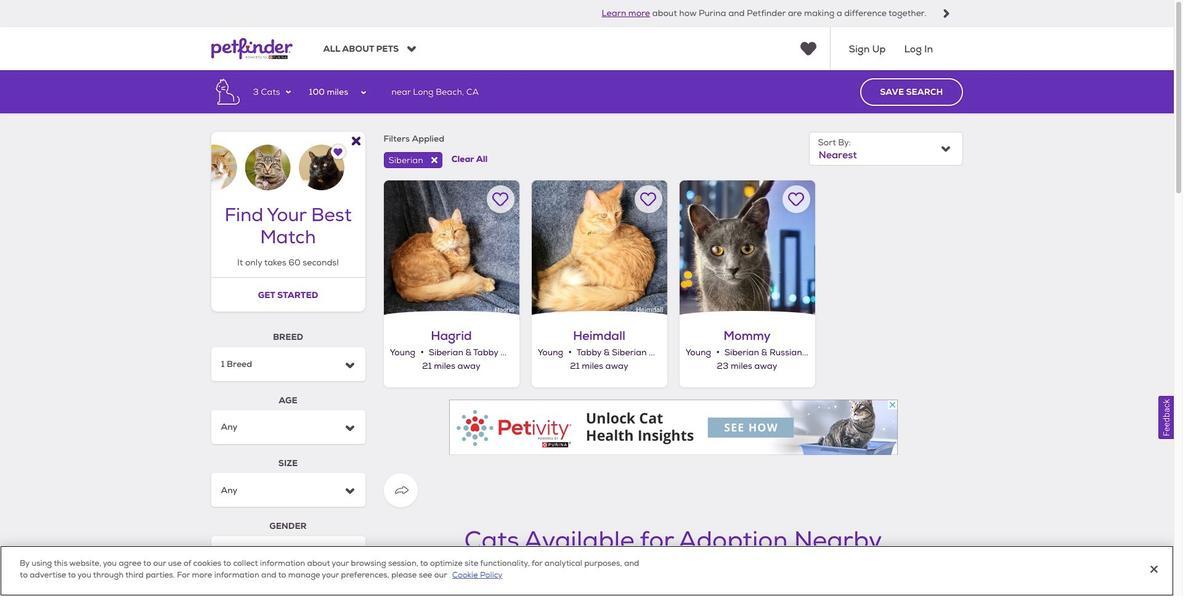 Task type: vqa. For each thing, say whether or not it's contained in the screenshot.
Jiffy - Big curious eyes, adoptable Cat, Kitten Female Tabby & Domestic Short Hair Mix, 3 miles away. image
no



Task type: locate. For each thing, give the bounding box(es) containing it.
hagrid , adoptable cat, young male siberian & tabby mix, 21 miles away. image
[[384, 181, 519, 316]]

advertisement element
[[449, 400, 898, 455]]

mommy, adoptable cat, young female siberian & russian blue mix, 23 miles away. image
[[680, 181, 815, 316]]

vern (pre-adopt only), adoptable cat, kitten male domestic short hair & tabby mix, long beach, ca. image
[[532, 572, 667, 597]]

main content
[[0, 71, 1175, 597]]

potential cat matches image
[[211, 132, 365, 191]]

casper, adoptable cat, kitten male domestic short hair & tabby mix, long beach, ca. image
[[828, 572, 963, 597]]

petfinder home image
[[211, 27, 293, 71]]



Task type: describe. For each thing, give the bounding box(es) containing it.
heimdall , adoptable cat, young male tabby & siberian mix, 21 miles away. image
[[532, 181, 667, 316]]

victoria, adoptable cat, adult female bombay & domestic short hair mix, long beach, ca. image
[[680, 572, 815, 597]]

latte, adoptable cat, adult female siamese & domestic short hair mix, long beach, ca. image
[[384, 572, 519, 597]]

privacy alert dialog
[[0, 546, 1175, 597]]



